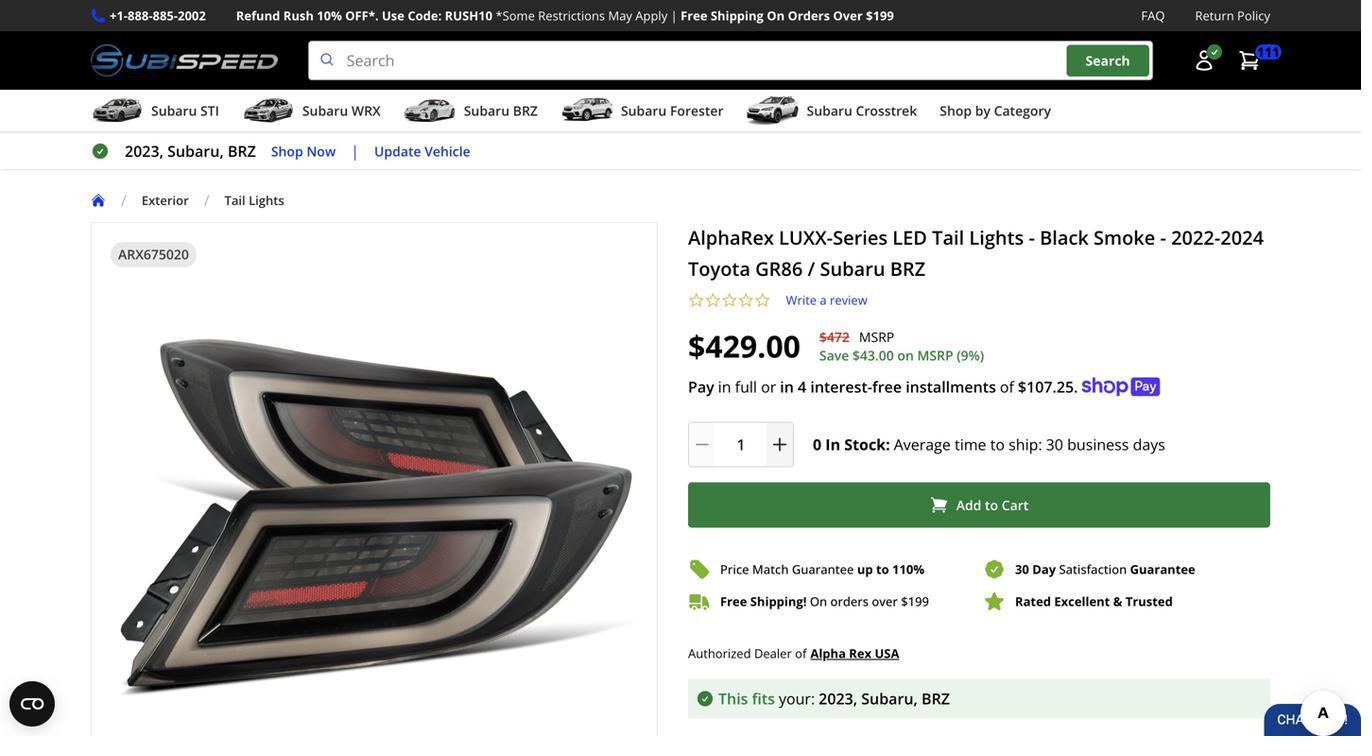 Task type: locate. For each thing, give the bounding box(es) containing it.
1 horizontal spatial /
[[204, 190, 209, 210]]

return policy
[[1195, 7, 1270, 24]]

write a review
[[786, 292, 867, 309]]

orders
[[788, 7, 830, 24]]

- left black
[[1029, 225, 1035, 251]]

shop by category button
[[940, 94, 1051, 132]]

subaru left forester
[[621, 102, 667, 120]]

subaru up 'now'
[[302, 102, 348, 120]]

shop left 'now'
[[271, 142, 303, 160]]

shipping
[[711, 7, 764, 24]]

2 guarantee from the left
[[1130, 561, 1195, 578]]

empty star image
[[705, 292, 721, 309], [721, 292, 738, 309], [754, 292, 771, 309]]

1 horizontal spatial guarantee
[[1130, 561, 1195, 578]]

-
[[1029, 225, 1035, 251], [1160, 225, 1166, 251]]

price
[[720, 561, 749, 578]]

rush
[[283, 7, 314, 24]]

tail down 2023, subaru, brz
[[225, 192, 245, 209]]

free
[[872, 377, 902, 397]]

stock:
[[844, 434, 890, 455]]

subaru brz button
[[403, 94, 538, 132]]

free right the apply
[[681, 7, 708, 24]]

0 vertical spatial lights
[[249, 192, 284, 209]]

0 horizontal spatial in
[[718, 377, 731, 397]]

0 horizontal spatial -
[[1029, 225, 1035, 251]]

subaru up review
[[820, 256, 885, 282]]

subaru left sti
[[151, 102, 197, 120]]

tail right led
[[932, 225, 964, 251]]

2 - from the left
[[1160, 225, 1166, 251]]

rated excellent & trusted
[[1015, 593, 1173, 610]]

off*.
[[345, 7, 379, 24]]

/ right "home" image
[[121, 190, 127, 210]]

1 empty star image from the left
[[705, 292, 721, 309]]

brz inside alpharex luxx-series led tail lights - black smoke - 2022-2024 toyota gr86 / subaru brz
[[890, 256, 926, 282]]

0 horizontal spatial 30
[[1015, 561, 1029, 578]]

2023, down subaru sti dropdown button
[[125, 141, 163, 161]]

subaru up vehicle
[[464, 102, 510, 120]]

(9%)
[[957, 347, 984, 364]]

tail
[[225, 192, 245, 209], [932, 225, 964, 251]]

1 vertical spatial to
[[985, 496, 998, 514]]

0 horizontal spatial shop
[[271, 142, 303, 160]]

885-
[[153, 7, 178, 24]]

shop for shop now
[[271, 142, 303, 160]]

2 vertical spatial to
[[876, 561, 889, 578]]

brz inside dropdown button
[[513, 102, 538, 120]]

on left "orders"
[[810, 593, 827, 610]]

free
[[681, 7, 708, 24], [720, 593, 747, 610]]

0 horizontal spatial /
[[121, 190, 127, 210]]

msrp up $43.00
[[859, 328, 894, 346]]

- left 2022-
[[1160, 225, 1166, 251]]

/ right exterior
[[204, 190, 209, 210]]

shop inside dropdown button
[[940, 102, 972, 120]]

subaru forester button
[[560, 94, 724, 132]]

0 vertical spatial |
[[671, 7, 677, 24]]

shop left by
[[940, 102, 972, 120]]

subaru for subaru brz
[[464, 102, 510, 120]]

1 horizontal spatial shop
[[940, 102, 972, 120]]

0 vertical spatial to
[[990, 434, 1005, 455]]

refund rush 10% off*. use code: rush10 *some restrictions may apply | free shipping on orders over $199
[[236, 7, 894, 24]]

shop
[[940, 102, 972, 120], [271, 142, 303, 160]]

0 vertical spatial subaru,
[[167, 141, 224, 161]]

|
[[671, 7, 677, 24], [351, 141, 359, 161]]

0 vertical spatial shop
[[940, 102, 972, 120]]

cart
[[1002, 496, 1029, 514]]

may
[[608, 7, 632, 24]]

1 vertical spatial free
[[720, 593, 747, 610]]

1 horizontal spatial empty star image
[[738, 292, 754, 309]]

1 vertical spatial tail
[[932, 225, 964, 251]]

shop now link
[[271, 141, 336, 162]]

1 vertical spatial on
[[810, 593, 827, 610]]

30 right 'ship:'
[[1046, 434, 1063, 455]]

of left $107.25
[[1000, 377, 1014, 397]]

0 vertical spatial of
[[1000, 377, 1014, 397]]

1 horizontal spatial on
[[810, 593, 827, 610]]

subaru for subaru forester
[[621, 102, 667, 120]]

guarantee
[[792, 561, 854, 578], [1130, 561, 1195, 578]]

1 horizontal spatial |
[[671, 7, 677, 24]]

over
[[833, 7, 863, 24]]

1 empty star image from the left
[[688, 292, 705, 309]]

save
[[819, 347, 849, 364]]

tail inside alpharex luxx-series led tail lights - black smoke - 2022-2024 toyota gr86 / subaru brz
[[932, 225, 964, 251]]

lights down shop now link at the top of page
[[249, 192, 284, 209]]

luxx-
[[779, 225, 833, 251]]

888-
[[128, 7, 153, 24]]

subaru,
[[167, 141, 224, 161], [861, 688, 918, 709]]

match
[[752, 561, 789, 578]]

in
[[825, 434, 840, 455]]

brz
[[513, 102, 538, 120], [228, 141, 256, 161], [890, 256, 926, 282], [922, 688, 950, 709]]

111 button
[[1229, 42, 1282, 80]]

1 vertical spatial shop
[[271, 142, 303, 160]]

open widget image
[[9, 681, 55, 727]]

guarantee up the trusted
[[1130, 561, 1195, 578]]

/ for exterior
[[121, 190, 127, 210]]

$472 msrp save $43.00 on msrp (9%)
[[819, 328, 984, 364]]

0 horizontal spatial empty star image
[[688, 292, 705, 309]]

0 horizontal spatial of
[[795, 645, 807, 662]]

add to cart button
[[688, 483, 1270, 528]]

1 horizontal spatial 2023,
[[819, 688, 857, 709]]

subaru, down subaru sti
[[167, 141, 224, 161]]

of left alpha
[[795, 645, 807, 662]]

subaru wrx
[[302, 102, 381, 120]]

a subaru wrx thumbnail image image
[[242, 97, 295, 125]]

1 vertical spatial lights
[[969, 225, 1024, 251]]

0 horizontal spatial on
[[767, 7, 785, 24]]

30 left day
[[1015, 561, 1029, 578]]

1 horizontal spatial tail
[[932, 225, 964, 251]]

empty star image
[[688, 292, 705, 309], [738, 292, 754, 309]]

in left 4
[[780, 377, 794, 397]]

+1-888-885-2002 link
[[110, 6, 206, 26]]

0 horizontal spatial 2023,
[[125, 141, 163, 161]]

authorized dealer of alpha rex usa
[[688, 645, 899, 662]]

1 vertical spatial 30
[[1015, 561, 1029, 578]]

free down price
[[720, 593, 747, 610]]

&
[[1113, 593, 1122, 610]]

1 horizontal spatial of
[[1000, 377, 1014, 397]]

1 horizontal spatial 30
[[1046, 434, 1063, 455]]

msrp right on
[[917, 347, 953, 364]]

msrp
[[859, 328, 894, 346], [917, 347, 953, 364]]

2 horizontal spatial /
[[808, 256, 815, 282]]

subaru, down usa
[[861, 688, 918, 709]]

in
[[718, 377, 731, 397], [780, 377, 794, 397]]

subaru
[[151, 102, 197, 120], [302, 102, 348, 120], [464, 102, 510, 120], [621, 102, 667, 120], [807, 102, 852, 120], [820, 256, 885, 282]]

| right the apply
[[671, 7, 677, 24]]

lights left black
[[969, 225, 1024, 251]]

1 horizontal spatial lights
[[969, 225, 1024, 251]]

subaru for subaru wrx
[[302, 102, 348, 120]]

arx675020
[[118, 245, 189, 263]]

1 horizontal spatial in
[[780, 377, 794, 397]]

use
[[382, 7, 405, 24]]

to right time
[[990, 434, 1005, 455]]

2023, right your:
[[819, 688, 857, 709]]

business
[[1067, 434, 1129, 455]]

add to cart
[[956, 496, 1029, 514]]

to right add
[[985, 496, 998, 514]]

/ down luxx-
[[808, 256, 815, 282]]

2023,
[[125, 141, 163, 161], [819, 688, 857, 709]]

search
[[1086, 51, 1130, 69]]

a subaru brz thumbnail image image
[[403, 97, 456, 125]]

review
[[830, 292, 867, 309]]

exterior link
[[142, 192, 204, 209], [142, 192, 189, 209]]

write a review link
[[786, 292, 867, 309]]

to
[[990, 434, 1005, 455], [985, 496, 998, 514], [876, 561, 889, 578]]

1 vertical spatial of
[[795, 645, 807, 662]]

to right up
[[876, 561, 889, 578]]

+1-888-885-2002
[[110, 7, 206, 24]]

| right 'now'
[[351, 141, 359, 161]]

0 vertical spatial 2023,
[[125, 141, 163, 161]]

orders
[[830, 593, 869, 610]]

write
[[786, 292, 817, 309]]

1 horizontal spatial subaru,
[[861, 688, 918, 709]]

shop by category
[[940, 102, 1051, 120]]

1 horizontal spatial -
[[1160, 225, 1166, 251]]

1 horizontal spatial msrp
[[917, 347, 953, 364]]

in left full
[[718, 377, 731, 397]]

policy
[[1237, 7, 1270, 24]]

sti
[[200, 102, 219, 120]]

excellent
[[1054, 593, 1110, 610]]

0 vertical spatial 30
[[1046, 434, 1063, 455]]

30
[[1046, 434, 1063, 455], [1015, 561, 1029, 578]]

0
[[813, 434, 822, 455]]

increment image
[[770, 435, 789, 454]]

0 vertical spatial free
[[681, 7, 708, 24]]

full
[[735, 377, 757, 397]]

None number field
[[688, 422, 794, 468]]

0 horizontal spatial tail
[[225, 192, 245, 209]]

shop inside shop now link
[[271, 142, 303, 160]]

110%
[[892, 561, 924, 578]]

subaru inside alpharex luxx-series led tail lights - black smoke - 2022-2024 toyota gr86 / subaru brz
[[820, 256, 885, 282]]

shop pay image
[[1082, 378, 1160, 397]]

0 horizontal spatial |
[[351, 141, 359, 161]]

subaru sti button
[[91, 94, 219, 132]]

up
[[857, 561, 873, 578]]

2 in from the left
[[780, 377, 794, 397]]

subaru right the a subaru crosstrek thumbnail image
[[807, 102, 852, 120]]

guarantee up free shipping! on orders over $ 199
[[792, 561, 854, 578]]

$472
[[819, 328, 850, 346]]

0 horizontal spatial guarantee
[[792, 561, 854, 578]]

on left orders
[[767, 7, 785, 24]]

of
[[1000, 377, 1014, 397], [795, 645, 807, 662]]



Task type: describe. For each thing, give the bounding box(es) containing it.
fits
[[752, 688, 775, 709]]

*some
[[496, 7, 535, 24]]

tail lights
[[225, 192, 284, 209]]

time
[[955, 434, 986, 455]]

4
[[798, 377, 806, 397]]

this fits your: 2023, subaru, brz
[[718, 688, 950, 709]]

apply
[[635, 7, 668, 24]]

crosstrek
[[856, 102, 917, 120]]

on
[[897, 347, 914, 364]]

+1-
[[110, 7, 128, 24]]

of inside the authorized dealer of alpha rex usa
[[795, 645, 807, 662]]

shop now
[[271, 142, 336, 160]]

return policy link
[[1195, 6, 1270, 26]]

return
[[1195, 7, 1234, 24]]

wrx
[[351, 102, 381, 120]]

category
[[994, 102, 1051, 120]]

alpha rex usa link
[[810, 643, 899, 664]]

0 horizontal spatial subaru,
[[167, 141, 224, 161]]

to inside add to cart button
[[985, 496, 998, 514]]

0 horizontal spatial free
[[681, 7, 708, 24]]

exterior link up arx675020 at the top left of the page
[[142, 192, 189, 209]]

subaru for subaru crosstrek
[[807, 102, 852, 120]]

update
[[374, 142, 421, 160]]

0 vertical spatial on
[[767, 7, 785, 24]]

2 empty star image from the left
[[738, 292, 754, 309]]

$
[[901, 593, 908, 610]]

a subaru crosstrek thumbnail image image
[[746, 97, 799, 125]]

lights inside alpharex luxx-series led tail lights - black smoke - 2022-2024 toyota gr86 / subaru brz
[[969, 225, 1024, 251]]

led
[[893, 225, 927, 251]]

price match guarantee up to 110%
[[720, 561, 924, 578]]

smoke
[[1094, 225, 1155, 251]]

update vehicle
[[374, 142, 470, 160]]

shipping!
[[750, 593, 807, 610]]

code:
[[408, 7, 442, 24]]

/ inside alpharex luxx-series led tail lights - black smoke - 2022-2024 toyota gr86 / subaru brz
[[808, 256, 815, 282]]

now
[[307, 142, 336, 160]]

free shipping! on orders over $ 199
[[720, 593, 929, 610]]

search button
[[1067, 45, 1149, 76]]

by
[[975, 102, 991, 120]]

subaru forester
[[621, 102, 724, 120]]

over
[[872, 593, 898, 610]]

home image
[[91, 193, 106, 208]]

refund
[[236, 7, 280, 24]]

a
[[820, 292, 827, 309]]

subaru for subaru sti
[[151, 102, 197, 120]]

1 - from the left
[[1029, 225, 1035, 251]]

1 vertical spatial subaru,
[[861, 688, 918, 709]]

days
[[1133, 434, 1165, 455]]

/ for tail lights
[[204, 190, 209, 210]]

average
[[894, 434, 951, 455]]

rated
[[1015, 593, 1051, 610]]

$107.25
[[1018, 377, 1074, 397]]

update vehicle button
[[374, 141, 470, 162]]

0 vertical spatial tail
[[225, 192, 245, 209]]

1 horizontal spatial free
[[720, 593, 747, 610]]

111
[[1257, 43, 1280, 61]]

satisfaction
[[1059, 561, 1127, 578]]

usa
[[875, 645, 899, 662]]

vehicle
[[425, 142, 470, 160]]

gr86
[[755, 256, 803, 282]]

shop for shop by category
[[940, 102, 972, 120]]

day
[[1032, 561, 1056, 578]]

pay in full or in 4 interest-free installments of $107.25 .
[[688, 377, 1078, 397]]

0 horizontal spatial msrp
[[859, 328, 894, 346]]

0 horizontal spatial lights
[[249, 192, 284, 209]]

0 in stock: average time to ship: 30 business days
[[813, 434, 1165, 455]]

1 vertical spatial |
[[351, 141, 359, 161]]

trusted
[[1126, 593, 1173, 610]]

.
[[1074, 377, 1078, 397]]

rush10
[[445, 7, 492, 24]]

search input field
[[308, 41, 1153, 80]]

$429.00
[[688, 326, 800, 367]]

30 day satisfaction guarantee
[[1015, 561, 1195, 578]]

ship:
[[1009, 434, 1042, 455]]

$199
[[866, 7, 894, 24]]

subaru crosstrek
[[807, 102, 917, 120]]

restrictions
[[538, 7, 605, 24]]

subaru brz
[[464, 102, 538, 120]]

subaru sti
[[151, 102, 219, 120]]

faq
[[1141, 7, 1165, 24]]

subaru wrx button
[[242, 94, 381, 132]]

1 in from the left
[[718, 377, 731, 397]]

$43.00
[[852, 347, 894, 364]]

button image
[[1193, 49, 1216, 72]]

a subaru forester thumbnail image image
[[560, 97, 613, 125]]

3 empty star image from the left
[[754, 292, 771, 309]]

installments
[[906, 377, 996, 397]]

alpharex
[[688, 225, 774, 251]]

199
[[908, 593, 929, 610]]

interest-
[[810, 377, 872, 397]]

1 vertical spatial 2023,
[[819, 688, 857, 709]]

decrement image
[[693, 435, 712, 454]]

exterior link down 2023, subaru, brz
[[142, 192, 204, 209]]

rex
[[849, 645, 872, 662]]

dealer
[[754, 645, 792, 662]]

subispeed logo image
[[91, 41, 278, 80]]

2 empty star image from the left
[[721, 292, 738, 309]]

your:
[[779, 688, 815, 709]]

exterior
[[142, 192, 189, 209]]

1 guarantee from the left
[[792, 561, 854, 578]]

2024
[[1221, 225, 1264, 251]]

series
[[833, 225, 888, 251]]

or
[[761, 377, 776, 397]]

a subaru sti thumbnail image image
[[91, 97, 144, 125]]

subaru crosstrek button
[[746, 94, 917, 132]]

2022-
[[1171, 225, 1221, 251]]

alpha
[[810, 645, 846, 662]]



Task type: vqa. For each thing, say whether or not it's contained in the screenshot.
"LS"
no



